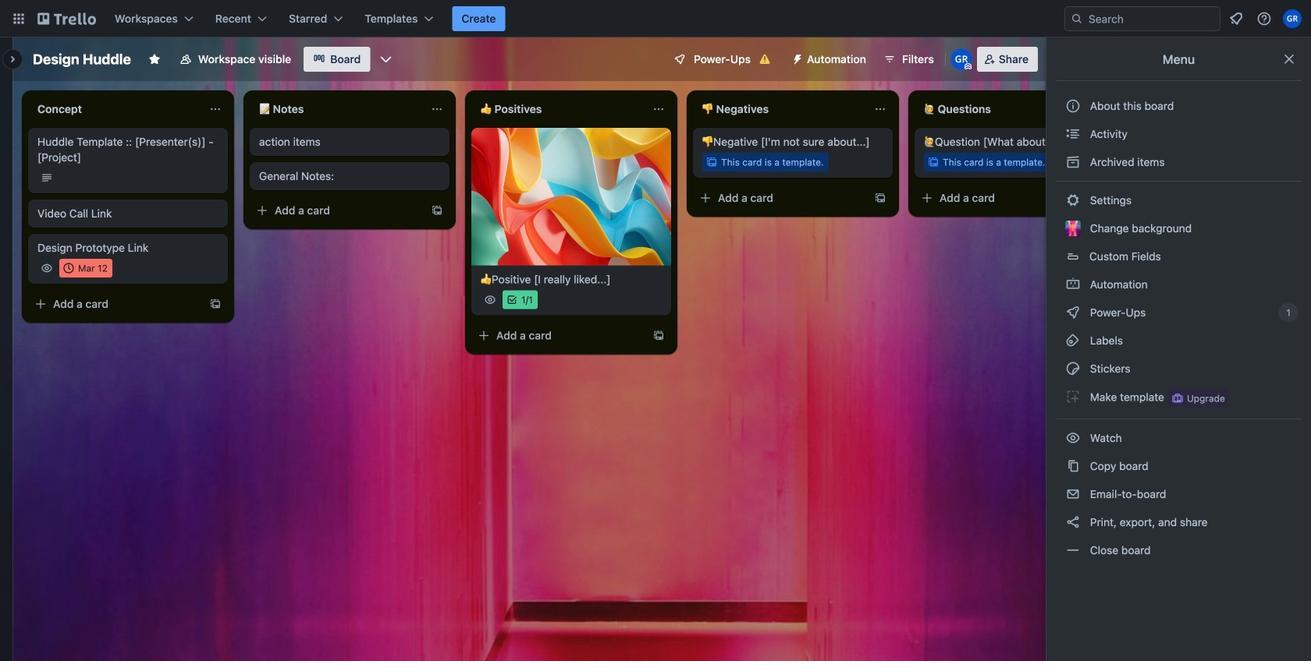 Task type: vqa. For each thing, say whether or not it's contained in the screenshot.
Remove
no



Task type: locate. For each thing, give the bounding box(es) containing it.
None text field
[[915, 97, 1089, 122]]

5 sm image from the top
[[1065, 361, 1081, 377]]

sm image
[[785, 47, 807, 69], [1065, 126, 1081, 142], [1065, 333, 1081, 349], [1065, 431, 1081, 446], [1065, 487, 1081, 503], [1065, 543, 1081, 559]]

1 sm image from the top
[[1065, 155, 1081, 170]]

0 notifications image
[[1227, 9, 1246, 28]]

None checkbox
[[59, 259, 112, 278]]

primary element
[[0, 0, 1311, 37]]

greg robinson (gregrobinson96) image
[[950, 48, 972, 70]]

customize views image
[[378, 52, 394, 67]]

back to home image
[[37, 6, 96, 31]]

star or unstar board image
[[148, 53, 161, 66]]

create from template… image
[[874, 192, 887, 204], [431, 204, 443, 217], [209, 298, 222, 311], [652, 330, 665, 342]]

None text field
[[28, 97, 203, 122], [250, 97, 425, 122], [471, 97, 646, 122], [693, 97, 868, 122], [28, 97, 203, 122], [250, 97, 425, 122], [471, 97, 646, 122], [693, 97, 868, 122]]

3 sm image from the top
[[1065, 277, 1081, 293]]

sm image
[[1065, 155, 1081, 170], [1065, 193, 1081, 208], [1065, 277, 1081, 293], [1065, 305, 1081, 321], [1065, 361, 1081, 377], [1065, 389, 1081, 405], [1065, 459, 1081, 474], [1065, 515, 1081, 531]]

open information menu image
[[1256, 11, 1272, 27]]

4 sm image from the top
[[1065, 305, 1081, 321]]



Task type: describe. For each thing, give the bounding box(es) containing it.
6 sm image from the top
[[1065, 389, 1081, 405]]

2 sm image from the top
[[1065, 193, 1081, 208]]

7 sm image from the top
[[1065, 459, 1081, 474]]

this member is an admin of this board. image
[[964, 63, 971, 70]]

Board name text field
[[25, 47, 139, 72]]

greg robinson (gregrobinson96) image
[[1283, 9, 1302, 28]]

search image
[[1071, 12, 1083, 25]]

Search field
[[1083, 7, 1220, 30]]

8 sm image from the top
[[1065, 515, 1081, 531]]



